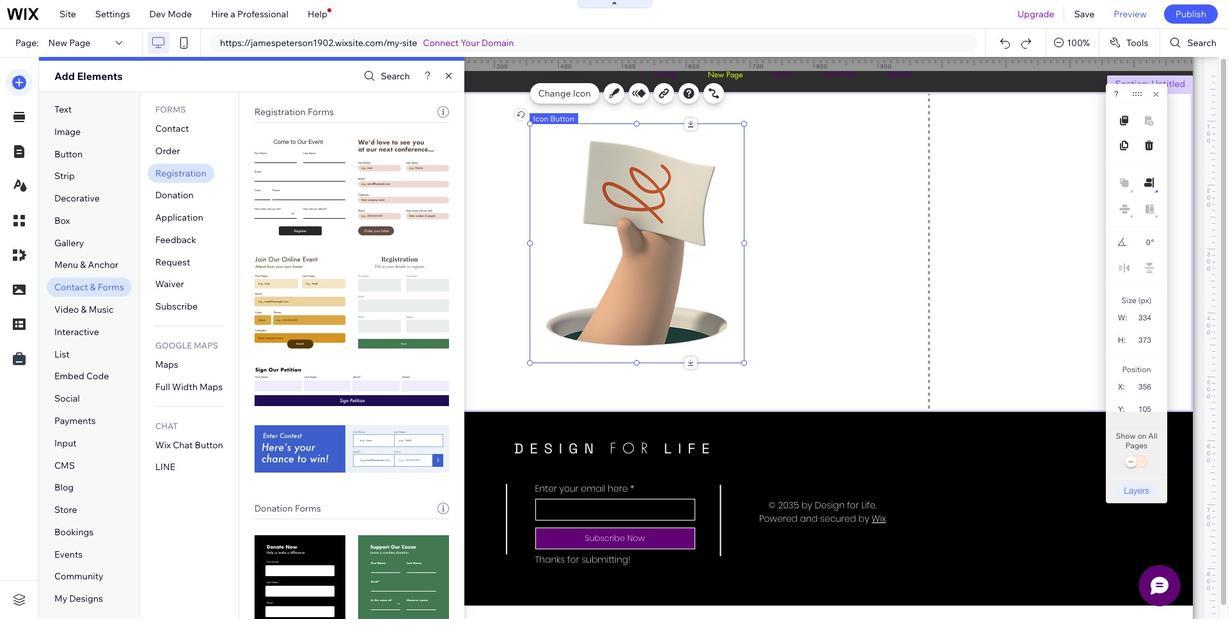Task type: vqa. For each thing, say whether or not it's contained in the screenshot.
Payments
yes



Task type: locate. For each thing, give the bounding box(es) containing it.
google
[[155, 340, 192, 351]]

dev
[[149, 8, 166, 20]]

1 horizontal spatial registration
[[255, 106, 306, 118]]

add
[[54, 70, 75, 83]]

chat
[[155, 421, 178, 431], [173, 439, 193, 451]]

your
[[461, 37, 480, 49]]

switch
[[1124, 454, 1150, 472]]

chat up wix
[[155, 421, 178, 431]]

waiver
[[155, 279, 184, 290]]

maps right google
[[194, 340, 218, 351]]

&
[[80, 259, 86, 271], [90, 282, 96, 293], [81, 304, 87, 315]]

contact for contact
[[155, 123, 189, 134]]

button down image
[[54, 148, 83, 160]]

1 vertical spatial search
[[381, 70, 410, 82]]

maps down google
[[155, 359, 178, 371]]

wix chat button
[[155, 439, 223, 451]]

menu & anchor
[[54, 259, 118, 271]]

professional
[[237, 8, 289, 20]]

line
[[155, 462, 175, 473]]

https://jamespeterson1902.wixsite.com/my-
[[220, 37, 402, 49]]

contact
[[155, 123, 189, 134], [54, 282, 88, 293]]

connect
[[423, 37, 459, 49]]

0 horizontal spatial icon
[[533, 114, 549, 124]]

?
[[1115, 90, 1119, 99]]

show on all pages
[[1116, 431, 1158, 450]]

maps
[[194, 340, 218, 351], [155, 359, 178, 371], [200, 381, 223, 393]]

save
[[1075, 8, 1095, 20]]

1 horizontal spatial button
[[195, 439, 223, 451]]

icon button
[[533, 114, 575, 124]]

400
[[561, 63, 572, 70]]

0 vertical spatial icon
[[573, 88, 591, 99]]

None text field
[[1134, 234, 1151, 251], [1133, 331, 1157, 349], [1131, 401, 1157, 418], [1134, 234, 1151, 251], [1133, 331, 1157, 349], [1131, 401, 1157, 418]]

help
[[308, 8, 327, 20]]

0 vertical spatial search
[[1188, 37, 1217, 49]]

layers button
[[1117, 484, 1158, 497]]

section: untitled
[[1116, 78, 1186, 90]]

on
[[1138, 431, 1147, 441]]

preview
[[1114, 8, 1147, 20]]

contact for contact & forms
[[54, 282, 88, 293]]

google maps
[[155, 340, 218, 351]]

gallery
[[54, 237, 84, 249]]

add elements
[[54, 70, 123, 83]]

1 horizontal spatial icon
[[573, 88, 591, 99]]

registration for registration forms
[[255, 106, 306, 118]]

1 horizontal spatial search button
[[1161, 29, 1229, 57]]

save button
[[1065, 0, 1105, 28]]

change
[[538, 88, 571, 99]]

forms
[[155, 104, 186, 115], [308, 106, 334, 118], [98, 282, 124, 293], [295, 503, 321, 514]]

search button down 'publish'
[[1161, 29, 1229, 57]]

tools
[[1127, 37, 1149, 49]]

publish button
[[1165, 4, 1218, 24]]

layers
[[1124, 485, 1150, 496]]

0 vertical spatial registration
[[255, 106, 306, 118]]

search button down https://jamespeterson1902.wixsite.com/my-site connect your domain in the top of the page
[[361, 67, 410, 85]]

interactive
[[54, 326, 99, 338]]

2 horizontal spatial button
[[550, 114, 575, 124]]

h:
[[1119, 336, 1126, 345]]

1 vertical spatial &
[[90, 282, 96, 293]]

search down 'publish'
[[1188, 37, 1217, 49]]

& down menu & anchor
[[90, 282, 96, 293]]

full width maps
[[155, 381, 223, 393]]

position
[[1123, 365, 1152, 374]]

2 vertical spatial &
[[81, 304, 87, 315]]

& right 'video'
[[81, 304, 87, 315]]

community
[[54, 571, 103, 583]]

elements
[[77, 70, 123, 83]]

tools button
[[1100, 29, 1160, 57]]

None text field
[[1132, 309, 1157, 326], [1132, 378, 1157, 395], [1132, 309, 1157, 326], [1132, 378, 1157, 395]]

0 horizontal spatial registration
[[155, 167, 207, 179]]

site
[[60, 8, 76, 20]]

1 vertical spatial icon
[[533, 114, 549, 124]]

& right the menu
[[80, 259, 86, 271]]

0 vertical spatial contact
[[155, 123, 189, 134]]

search down the site
[[381, 70, 410, 82]]

menu
[[54, 259, 78, 271]]

hire a professional
[[211, 8, 289, 20]]

0 horizontal spatial search
[[381, 70, 410, 82]]

size (px)
[[1122, 296, 1152, 305]]

registration
[[255, 106, 306, 118], [155, 167, 207, 179]]

video
[[54, 304, 79, 315]]

0 horizontal spatial contact
[[54, 282, 88, 293]]

icon down 'change'
[[533, 114, 549, 124]]

0 vertical spatial chat
[[155, 421, 178, 431]]

maps right width
[[200, 381, 223, 393]]

1 horizontal spatial donation
[[255, 503, 293, 514]]

social
[[54, 393, 80, 405]]

0 vertical spatial search button
[[1161, 29, 1229, 57]]

width
[[172, 381, 198, 393]]

button
[[550, 114, 575, 124], [54, 148, 83, 160], [195, 439, 223, 451]]

icon
[[573, 88, 591, 99], [533, 114, 549, 124]]

0 vertical spatial donation
[[155, 190, 194, 201]]

1 vertical spatial donation
[[255, 503, 293, 514]]

https://jamespeterson1902.wixsite.com/my-site connect your domain
[[220, 37, 514, 49]]

1 vertical spatial contact
[[54, 282, 88, 293]]

contact up the order
[[155, 123, 189, 134]]

my
[[54, 593, 67, 605]]

search
[[1188, 37, 1217, 49], [381, 70, 410, 82]]

0 vertical spatial &
[[80, 259, 86, 271]]

button down change icon
[[550, 114, 575, 124]]

site
[[402, 37, 417, 49]]

1 horizontal spatial contact
[[155, 123, 189, 134]]

contact & forms
[[54, 282, 124, 293]]

100%
[[1068, 37, 1090, 49]]

1 vertical spatial maps
[[155, 359, 178, 371]]

icon right 'change'
[[573, 88, 591, 99]]

1 vertical spatial search button
[[361, 67, 410, 85]]

order
[[155, 145, 180, 157]]

search button
[[1161, 29, 1229, 57], [361, 67, 410, 85]]

chat right wix
[[173, 439, 193, 451]]

donation for donation
[[155, 190, 194, 201]]

(px)
[[1139, 296, 1152, 305]]

900
[[881, 63, 892, 70]]

2 vertical spatial button
[[195, 439, 223, 451]]

0 vertical spatial maps
[[194, 340, 218, 351]]

0 horizontal spatial donation
[[155, 190, 194, 201]]

1 vertical spatial button
[[54, 148, 83, 160]]

button right wix
[[195, 439, 223, 451]]

show
[[1116, 431, 1136, 441]]

full
[[155, 381, 170, 393]]

donation
[[155, 190, 194, 201], [255, 503, 293, 514]]

video & music
[[54, 304, 114, 315]]

contact up 'video'
[[54, 282, 88, 293]]

donation forms
[[255, 503, 321, 514]]

designs
[[69, 593, 103, 605]]

application
[[155, 212, 203, 223]]

1 vertical spatial registration
[[155, 167, 207, 179]]

0 horizontal spatial button
[[54, 148, 83, 160]]



Task type: describe. For each thing, give the bounding box(es) containing it.
new
[[48, 37, 67, 49]]

request
[[155, 256, 190, 268]]

w:
[[1119, 314, 1128, 323]]

feedback
[[155, 234, 196, 246]]

subscribe
[[155, 301, 198, 312]]

box
[[54, 215, 70, 226]]

all
[[1149, 431, 1158, 441]]

input
[[54, 438, 77, 449]]

my designs
[[54, 593, 103, 605]]

°
[[1152, 238, 1155, 247]]

blog
[[54, 482, 74, 494]]

upgrade
[[1018, 8, 1055, 20]]

700
[[753, 63, 764, 70]]

& for video
[[81, 304, 87, 315]]

? button
[[1115, 90, 1119, 99]]

change icon
[[538, 88, 591, 99]]

hire
[[211, 8, 229, 20]]

settings
[[95, 8, 130, 20]]

list
[[54, 348, 70, 360]]

decorative
[[54, 193, 100, 204]]

300
[[497, 63, 508, 70]]

1 horizontal spatial search
[[1188, 37, 1217, 49]]

donation for donation forms
[[255, 503, 293, 514]]

section:
[[1116, 78, 1150, 90]]

500
[[625, 63, 636, 70]]

image
[[54, 126, 81, 137]]

wix
[[155, 439, 171, 451]]

& for contact
[[90, 282, 96, 293]]

domain
[[482, 37, 514, 49]]

untitled
[[1152, 78, 1186, 90]]

a
[[231, 8, 235, 20]]

x:
[[1119, 383, 1125, 392]]

text
[[54, 104, 72, 115]]

payments
[[54, 415, 96, 427]]

embed
[[54, 371, 84, 382]]

size
[[1122, 296, 1137, 305]]

dev mode
[[149, 8, 192, 20]]

music
[[89, 304, 114, 315]]

registration for registration
[[155, 167, 207, 179]]

new page
[[48, 37, 90, 49]]

publish
[[1176, 8, 1207, 20]]

100% button
[[1047, 29, 1099, 57]]

pages
[[1126, 441, 1148, 450]]

y:
[[1119, 405, 1125, 414]]

registration forms
[[255, 106, 334, 118]]

events
[[54, 549, 83, 560]]

embed code
[[54, 371, 109, 382]]

0 horizontal spatial search button
[[361, 67, 410, 85]]

anchor
[[88, 259, 118, 271]]

preview button
[[1105, 0, 1157, 28]]

600
[[689, 63, 700, 70]]

800
[[817, 63, 828, 70]]

page
[[69, 37, 90, 49]]

1 vertical spatial chat
[[173, 439, 193, 451]]

strip
[[54, 170, 75, 182]]

2 vertical spatial maps
[[200, 381, 223, 393]]

code
[[86, 371, 109, 382]]

& for menu
[[80, 259, 86, 271]]

bookings
[[54, 527, 94, 538]]

store
[[54, 504, 77, 516]]

0 vertical spatial button
[[550, 114, 575, 124]]



